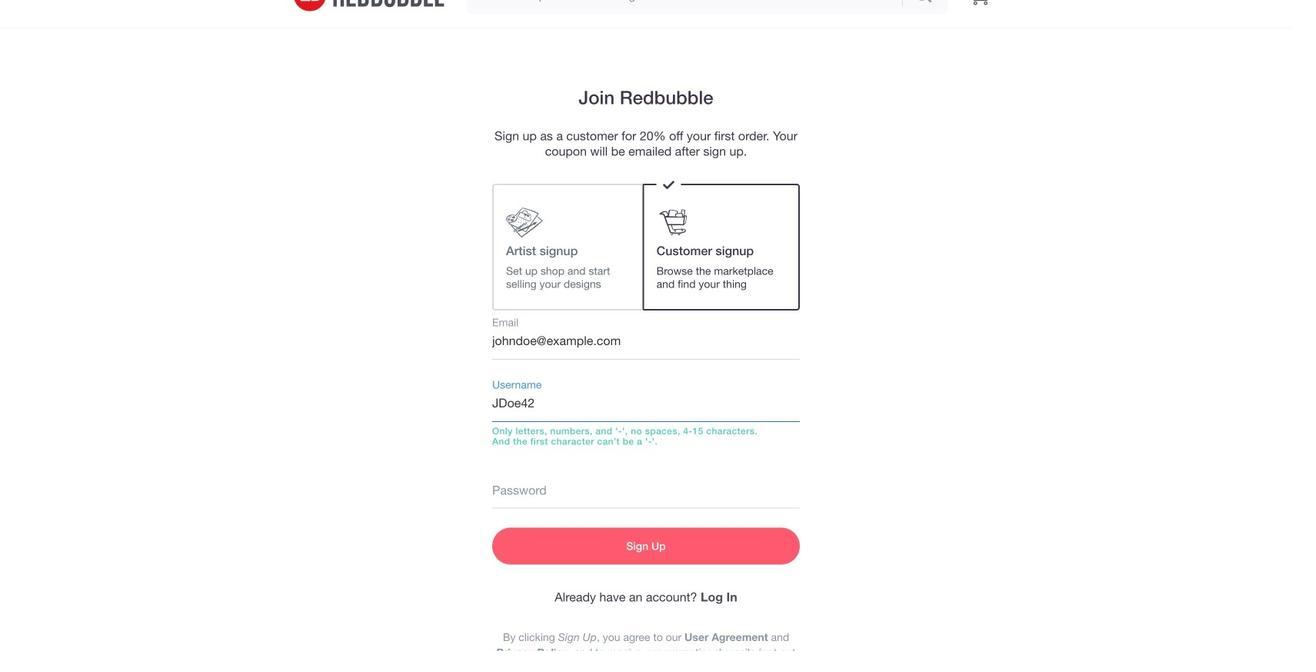 Task type: locate. For each thing, give the bounding box(es) containing it.
None text field
[[493, 385, 800, 422]]

None email field
[[493, 323, 800, 360]]

None search field
[[467, 0, 949, 14]]

None password field
[[493, 472, 800, 509]]



Task type: describe. For each thing, give the bounding box(es) containing it.
Search search field
[[467, 0, 900, 14]]

cart image
[[972, 0, 989, 6]]



Task type: vqa. For each thing, say whether or not it's contained in the screenshot.
Delivery
no



